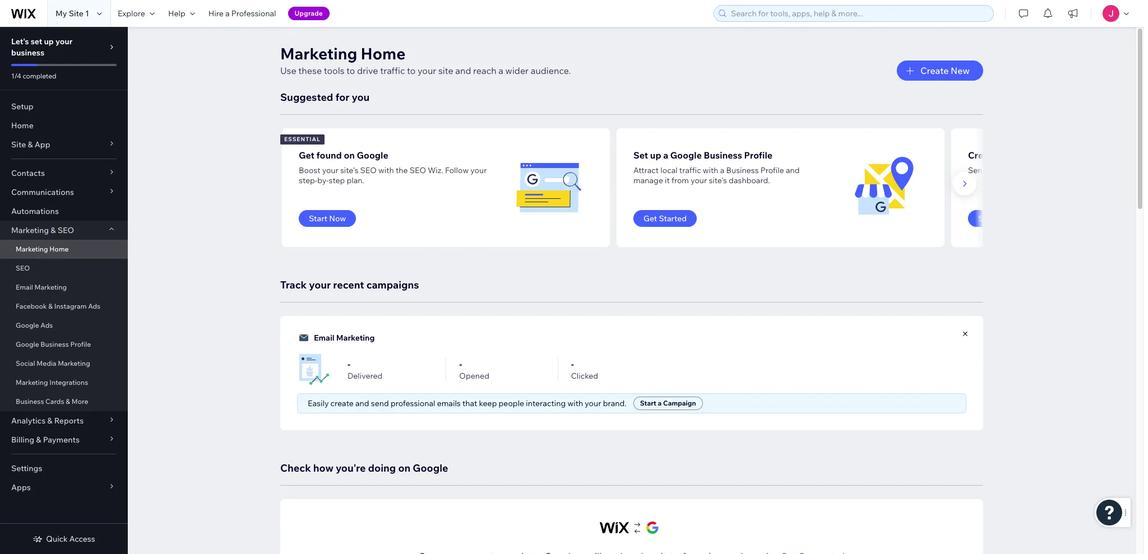 Task type: vqa. For each thing, say whether or not it's contained in the screenshot.
Profile
yes



Task type: describe. For each thing, give the bounding box(es) containing it.
track your recent campaigns
[[280, 279, 419, 292]]

1 horizontal spatial email marketing
[[314, 333, 375, 343]]

& left more
[[66, 397, 70, 406]]

marketing & seo button
[[0, 221, 128, 240]]

my site 1
[[56, 8, 89, 19]]

google right doing
[[413, 462, 448, 475]]

start now button
[[299, 210, 356, 227]]

1 horizontal spatial email
[[314, 333, 334, 343]]

more
[[72, 397, 88, 406]]

send a campaign button
[[968, 210, 1054, 227]]

media
[[37, 359, 56, 368]]

marketing home link
[[0, 240, 128, 259]]

wiz.
[[428, 165, 443, 175]]

social media marketing
[[16, 359, 90, 368]]

get for started
[[644, 214, 657, 224]]

site's inside set up a google business profile attract local traffic with a business profile and manage it from your site's dashboard.
[[709, 175, 727, 186]]

create new button
[[897, 61, 983, 81]]

you're
[[336, 462, 366, 475]]

your right follow on the left of the page
[[471, 165, 487, 175]]

plan.
[[347, 175, 364, 186]]

a inside button
[[658, 399, 662, 408]]

ascend_suggestions.seo.new user.title image
[[515, 154, 582, 221]]

setup link
[[0, 97, 128, 116]]

communications button
[[0, 183, 128, 202]]

an
[[999, 150, 1009, 161]]

step
[[329, 175, 345, 186]]

use
[[280, 65, 296, 76]]

social media marketing link
[[0, 354, 128, 373]]

google business profile
[[16, 340, 91, 349]]

sidebar element
[[0, 27, 128, 554]]

up inside let's set up your business
[[44, 36, 54, 47]]

get started
[[644, 214, 687, 224]]

let's
[[11, 36, 29, 47]]

a right hire
[[225, 8, 230, 19]]

1 vertical spatial profile
[[761, 165, 784, 175]]

hire
[[208, 8, 224, 19]]

home link
[[0, 116, 128, 135]]

1 horizontal spatial on
[[398, 462, 411, 475]]

em image
[[297, 353, 331, 386]]

easily create and send professional emails that keep people interacting with your brand.
[[308, 399, 627, 409]]

1 to from the left
[[347, 65, 355, 76]]

seo right step
[[360, 165, 377, 175]]

google down facebook
[[16, 321, 39, 330]]

offers
[[1023, 165, 1044, 175]]

interacting
[[526, 399, 566, 409]]

wider
[[505, 65, 529, 76]]

1 horizontal spatial with
[[568, 399, 583, 409]]

seo link
[[0, 259, 128, 278]]

traffic inside set up a google business profile attract local traffic with a business profile and manage it from your site's dashboard.
[[679, 165, 701, 175]]

set up a google business profile attract local traffic with a business profile and manage it from your site's dashboard.
[[633, 150, 800, 186]]

apps
[[11, 483, 31, 493]]

site's inside get found on google boost your site's seo with the seo wiz. follow your step-by-step plan.
[[340, 165, 358, 175]]

facebook
[[16, 302, 47, 311]]

campaign for start a campaign
[[663, 399, 696, 408]]

seo inside popup button
[[58, 225, 74, 235]]

marketing integrations link
[[0, 373, 128, 392]]

0 vertical spatial profile
[[744, 150, 773, 161]]

marketing down social
[[16, 378, 48, 387]]

let's set up your business
[[11, 36, 72, 58]]

setup
[[11, 101, 33, 112]]

& for seo
[[51, 225, 56, 235]]

up inside set up a google business profile attract local traffic with a business profile and manage it from your site's dashboard.
[[650, 150, 661, 161]]

quick access button
[[33, 534, 95, 544]]

a left dashboard.
[[720, 165, 724, 175]]

site
[[438, 65, 453, 76]]

ascend_suggestions.restaurant.gmb1.title image
[[850, 154, 917, 221]]

now
[[329, 214, 346, 224]]

started
[[659, 214, 687, 224]]

hire a professional link
[[202, 0, 283, 27]]

your inside set up a google business profile attract local traffic with a business profile and manage it from your site's dashboard.
[[691, 175, 707, 186]]

marketing up facebook & instagram ads
[[35, 283, 67, 292]]

suggested for you
[[280, 91, 370, 104]]

suggested
[[280, 91, 333, 104]]

quick
[[46, 534, 68, 544]]

google inside get found on google boost your site's seo with the seo wiz. follow your step-by-step plan.
[[357, 150, 388, 161]]

& for instagram
[[48, 302, 53, 311]]

attract
[[633, 165, 659, 175]]

site & app button
[[0, 135, 128, 154]]

settings link
[[0, 459, 128, 478]]

facebook & instagram ads
[[16, 302, 100, 311]]

2 vertical spatial and
[[355, 399, 369, 409]]

marketing home
[[16, 245, 69, 253]]

seo down marketing home
[[16, 264, 30, 272]]

google search console image
[[599, 520, 665, 537]]

your right track
[[309, 279, 331, 292]]

help button
[[161, 0, 202, 27]]

dashboard.
[[729, 175, 770, 186]]

people
[[499, 399, 524, 409]]

new
[[951, 65, 970, 76]]

seo right "the"
[[410, 165, 426, 175]]

marketing inside popup button
[[11, 225, 49, 235]]

that
[[462, 399, 477, 409]]

1 vertical spatial ads
[[41, 321, 53, 330]]

hire a professional
[[208, 8, 276, 19]]

audience.
[[531, 65, 571, 76]]

analytics & reports
[[11, 416, 84, 426]]

help
[[168, 8, 185, 19]]

& for payments
[[36, 435, 41, 445]]

professional
[[391, 399, 435, 409]]

recent
[[333, 279, 364, 292]]

clicked
[[571, 371, 598, 381]]

you
[[352, 91, 370, 104]]

how
[[313, 462, 334, 475]]

drive
[[357, 65, 378, 76]]

and inside set up a google business profile attract local traffic with a business profile and manage it from your site's dashboard.
[[786, 165, 800, 175]]

instagram
[[54, 302, 87, 311]]

set
[[633, 150, 648, 161]]

these
[[298, 65, 322, 76]]

google business profile link
[[0, 335, 128, 354]]

1 vertical spatial keep
[[479, 399, 497, 409]]

in
[[1126, 165, 1132, 175]]

found
[[316, 150, 342, 161]]

settings
[[11, 464, 42, 474]]

create for create an email campaign send updates, offers or newsletters & keep in tou
[[968, 150, 997, 161]]

access
[[69, 534, 95, 544]]

billing & payments
[[11, 435, 80, 445]]

traffic inside marketing home use these tools to drive traffic to your site and reach a wider audience.
[[380, 65, 405, 76]]

start for start a campaign
[[640, 399, 656, 408]]

integrations
[[49, 378, 88, 387]]

your down found
[[322, 165, 339, 175]]

send inside button
[[978, 214, 998, 224]]

1/4
[[11, 72, 21, 80]]

brand.
[[603, 399, 627, 409]]

analytics & reports button
[[0, 411, 128, 431]]

- clicked
[[571, 359, 598, 381]]



Task type: locate. For each thing, give the bounding box(es) containing it.
campaigns
[[366, 279, 419, 292]]

campaign
[[1006, 214, 1043, 224], [663, 399, 696, 408]]

site
[[69, 8, 83, 19], [11, 140, 26, 150]]

a down updates,
[[999, 214, 1004, 224]]

1 vertical spatial email marketing
[[314, 333, 375, 343]]

start left the now at left top
[[309, 214, 327, 224]]

with inside get found on google boost your site's seo with the seo wiz. follow your step-by-step plan.
[[378, 165, 394, 175]]

site's down found
[[340, 165, 358, 175]]

- inside the - opened
[[459, 359, 462, 370]]

1 vertical spatial and
[[786, 165, 800, 175]]

0 vertical spatial send
[[968, 165, 987, 175]]

3 - from the left
[[571, 359, 574, 370]]

& inside popup button
[[28, 140, 33, 150]]

0 vertical spatial campaign
[[1006, 214, 1043, 224]]

marketing home use these tools to drive traffic to your site and reach a wider audience.
[[280, 44, 571, 76]]

and right site
[[455, 65, 471, 76]]

keep inside create an email campaign send updates, offers or newsletters & keep in tou
[[1106, 165, 1124, 175]]

communications
[[11, 187, 74, 197]]

start right the brand.
[[640, 399, 656, 408]]

facebook & instagram ads link
[[0, 297, 128, 316]]

your right from
[[691, 175, 707, 186]]

0 vertical spatial up
[[44, 36, 54, 47]]

start for start now
[[309, 214, 327, 224]]

- inside - delivered
[[348, 359, 350, 370]]

a up local at the top of the page
[[663, 150, 668, 161]]

1 vertical spatial get
[[644, 214, 657, 224]]

your left the brand.
[[585, 399, 601, 409]]

0 horizontal spatial get
[[299, 150, 314, 161]]

start
[[309, 214, 327, 224], [640, 399, 656, 408]]

- for - opened
[[459, 359, 462, 370]]

or
[[1046, 165, 1054, 175]]

1 vertical spatial start
[[640, 399, 656, 408]]

get for found
[[299, 150, 314, 161]]

emails
[[437, 399, 461, 409]]

& inside create an email campaign send updates, offers or newsletters & keep in tou
[[1099, 165, 1104, 175]]

- for - clicked
[[571, 359, 574, 370]]

to left site
[[407, 65, 416, 76]]

0 horizontal spatial to
[[347, 65, 355, 76]]

1 horizontal spatial up
[[650, 150, 661, 161]]

0 vertical spatial keep
[[1106, 165, 1124, 175]]

and
[[455, 65, 471, 76], [786, 165, 800, 175], [355, 399, 369, 409]]

marketing inside marketing home use these tools to drive traffic to your site and reach a wider audience.
[[280, 44, 357, 63]]

business cards & more link
[[0, 392, 128, 411]]

marketing up these at left
[[280, 44, 357, 63]]

& for reports
[[47, 416, 52, 426]]

0 horizontal spatial on
[[344, 150, 355, 161]]

start now
[[309, 214, 346, 224]]

google up plan.
[[357, 150, 388, 161]]

create for create new
[[920, 65, 949, 76]]

create new
[[920, 65, 970, 76]]

2 horizontal spatial with
[[703, 165, 718, 175]]

1 vertical spatial email
[[314, 333, 334, 343]]

home inside "link"
[[11, 121, 34, 131]]

email marketing up - delivered
[[314, 333, 375, 343]]

0 horizontal spatial keep
[[479, 399, 497, 409]]

1 horizontal spatial to
[[407, 65, 416, 76]]

1 horizontal spatial get
[[644, 214, 657, 224]]

traffic right drive
[[380, 65, 405, 76]]

campaign for send a campaign
[[1006, 214, 1043, 224]]

marketing & seo
[[11, 225, 74, 235]]

send left updates,
[[968, 165, 987, 175]]

your left site
[[418, 65, 436, 76]]

site's left dashboard.
[[709, 175, 727, 186]]

home for marketing home use these tools to drive traffic to your site and reach a wider audience.
[[361, 44, 406, 63]]

0 vertical spatial get
[[299, 150, 314, 161]]

email up facebook
[[16, 283, 33, 292]]

marketing integrations
[[16, 378, 88, 387]]

step-
[[299, 175, 317, 186]]

1 horizontal spatial ads
[[88, 302, 100, 311]]

0 vertical spatial create
[[920, 65, 949, 76]]

from
[[672, 175, 689, 186]]

email marketing inside 'link'
[[16, 283, 67, 292]]

and left the send
[[355, 399, 369, 409]]

& up marketing home
[[51, 225, 56, 235]]

send
[[371, 399, 389, 409]]

send inside create an email campaign send updates, offers or newsletters & keep in tou
[[968, 165, 987, 175]]

1 horizontal spatial site's
[[709, 175, 727, 186]]

1 vertical spatial home
[[11, 121, 34, 131]]

and inside marketing home use these tools to drive traffic to your site and reach a wider audience.
[[455, 65, 471, 76]]

create left an
[[968, 150, 997, 161]]

home down marketing & seo popup button
[[49, 245, 69, 253]]

1 horizontal spatial campaign
[[1006, 214, 1043, 224]]

1 vertical spatial campaign
[[663, 399, 696, 408]]

payments
[[43, 435, 80, 445]]

doing
[[368, 462, 396, 475]]

0 horizontal spatial email marketing
[[16, 283, 67, 292]]

it
[[665, 175, 670, 186]]

send a campaign
[[978, 214, 1043, 224]]

home for marketing home
[[49, 245, 69, 253]]

with inside set up a google business profile attract local traffic with a business profile and manage it from your site's dashboard.
[[703, 165, 718, 175]]

site left app
[[11, 140, 26, 150]]

1 horizontal spatial traffic
[[679, 165, 701, 175]]

0 vertical spatial home
[[361, 44, 406, 63]]

email marketing up facebook
[[16, 283, 67, 292]]

with down the "clicked"
[[568, 399, 583, 409]]

google inside set up a google business profile attract local traffic with a business profile and manage it from your site's dashboard.
[[670, 150, 702, 161]]

home up drive
[[361, 44, 406, 63]]

quick access
[[46, 534, 95, 544]]

0 horizontal spatial site's
[[340, 165, 358, 175]]

get up the boost
[[299, 150, 314, 161]]

list
[[280, 128, 1144, 247]]

email
[[16, 283, 33, 292], [314, 333, 334, 343]]

get inside get found on google boost your site's seo with the seo wiz. follow your step-by-step plan.
[[299, 150, 314, 161]]

keep
[[1106, 165, 1124, 175], [479, 399, 497, 409]]

a inside button
[[999, 214, 1004, 224]]

0 vertical spatial traffic
[[380, 65, 405, 76]]

your inside marketing home use these tools to drive traffic to your site and reach a wider audience.
[[418, 65, 436, 76]]

to
[[347, 65, 355, 76], [407, 65, 416, 76]]

marketing up - delivered
[[336, 333, 375, 343]]

2 horizontal spatial and
[[786, 165, 800, 175]]

explore
[[118, 8, 145, 19]]

on right found
[[344, 150, 355, 161]]

0 vertical spatial on
[[344, 150, 355, 161]]

campaign inside start a campaign button
[[663, 399, 696, 408]]

& inside popup button
[[51, 225, 56, 235]]

google ads link
[[0, 316, 128, 335]]

0 vertical spatial email marketing
[[16, 283, 67, 292]]

0 horizontal spatial home
[[11, 121, 34, 131]]

profile inside sidebar "element"
[[70, 340, 91, 349]]

& right facebook
[[48, 302, 53, 311]]

1 horizontal spatial -
[[459, 359, 462, 370]]

- up the "clicked"
[[571, 359, 574, 370]]

keep right 'that'
[[479, 399, 497, 409]]

essential
[[284, 136, 320, 143]]

marketing down marketing & seo at the left top of page
[[16, 245, 48, 253]]

a right the brand.
[[658, 399, 662, 408]]

0 horizontal spatial with
[[378, 165, 394, 175]]

2 vertical spatial home
[[49, 245, 69, 253]]

set
[[31, 36, 42, 47]]

site left 1
[[69, 8, 83, 19]]

1
[[85, 8, 89, 19]]

business
[[704, 150, 742, 161], [726, 165, 759, 175], [41, 340, 69, 349], [16, 397, 44, 406]]

0 horizontal spatial and
[[355, 399, 369, 409]]

a inside marketing home use these tools to drive traffic to your site and reach a wider audience.
[[499, 65, 503, 76]]

0 vertical spatial and
[[455, 65, 471, 76]]

& inside dropdown button
[[36, 435, 41, 445]]

0 horizontal spatial start
[[309, 214, 327, 224]]

0 horizontal spatial traffic
[[380, 65, 405, 76]]

Search for tools, apps, help & more... field
[[728, 6, 990, 21]]

1 vertical spatial up
[[650, 150, 661, 161]]

0 vertical spatial email
[[16, 283, 33, 292]]

0 horizontal spatial ads
[[41, 321, 53, 330]]

ads right the instagram
[[88, 302, 100, 311]]

campaign inside send a campaign button
[[1006, 214, 1043, 224]]

2 horizontal spatial -
[[571, 359, 574, 370]]

a left wider
[[499, 65, 503, 76]]

home inside marketing home use these tools to drive traffic to your site and reach a wider audience.
[[361, 44, 406, 63]]

2 vertical spatial profile
[[70, 340, 91, 349]]

email inside 'link'
[[16, 283, 33, 292]]

site & app
[[11, 140, 50, 150]]

0 horizontal spatial site
[[11, 140, 26, 150]]

traffic right local at the top of the page
[[679, 165, 701, 175]]

analytics
[[11, 416, 46, 426]]

tou
[[1134, 165, 1144, 175]]

& left app
[[28, 140, 33, 150]]

professional
[[231, 8, 276, 19]]

your right set
[[55, 36, 72, 47]]

ads up google business profile
[[41, 321, 53, 330]]

and right dashboard.
[[786, 165, 800, 175]]

0 horizontal spatial create
[[920, 65, 949, 76]]

0 horizontal spatial up
[[44, 36, 54, 47]]

your
[[55, 36, 72, 47], [418, 65, 436, 76], [322, 165, 339, 175], [471, 165, 487, 175], [691, 175, 707, 186], [309, 279, 331, 292], [585, 399, 601, 409]]

business cards & more
[[16, 397, 88, 406]]

create inside button
[[920, 65, 949, 76]]

opened
[[459, 371, 489, 381]]

follow
[[445, 165, 469, 175]]

send down updates,
[[978, 214, 998, 224]]

on
[[344, 150, 355, 161], [398, 462, 411, 475]]

& left reports
[[47, 416, 52, 426]]

1 vertical spatial traffic
[[679, 165, 701, 175]]

create
[[920, 65, 949, 76], [968, 150, 997, 161]]

home down setup
[[11, 121, 34, 131]]

get started button
[[633, 210, 697, 227]]

up
[[44, 36, 54, 47], [650, 150, 661, 161]]

local
[[661, 165, 678, 175]]

google up local at the top of the page
[[670, 150, 702, 161]]

1 horizontal spatial create
[[968, 150, 997, 161]]

upgrade
[[295, 9, 323, 17]]

contacts button
[[0, 164, 128, 183]]

get left the "started"
[[644, 214, 657, 224]]

1 horizontal spatial home
[[49, 245, 69, 253]]

create inside create an email campaign send updates, offers or newsletters & keep in tou
[[968, 150, 997, 161]]

0 horizontal spatial -
[[348, 359, 350, 370]]

marketing up integrations
[[58, 359, 90, 368]]

start a campaign
[[640, 399, 696, 408]]

& right newsletters
[[1099, 165, 1104, 175]]

contacts
[[11, 168, 45, 178]]

keep left in
[[1106, 165, 1124, 175]]

on right doing
[[398, 462, 411, 475]]

1 - from the left
[[348, 359, 350, 370]]

create an email campaign send updates, offers or newsletters & keep in tou
[[968, 150, 1144, 175]]

on inside get found on google boost your site's seo with the seo wiz. follow your step-by-step plan.
[[344, 150, 355, 161]]

with left "the"
[[378, 165, 394, 175]]

- opened
[[459, 359, 489, 381]]

google ads
[[16, 321, 53, 330]]

1 horizontal spatial keep
[[1106, 165, 1124, 175]]

tools
[[324, 65, 344, 76]]

google up social
[[16, 340, 39, 349]]

0 vertical spatial site
[[69, 8, 83, 19]]

1 vertical spatial create
[[968, 150, 997, 161]]

2 horizontal spatial home
[[361, 44, 406, 63]]

automations link
[[0, 202, 128, 221]]

billing
[[11, 435, 34, 445]]

email up the em image
[[314, 333, 334, 343]]

1 horizontal spatial site
[[69, 8, 83, 19]]

to right tools
[[347, 65, 355, 76]]

seo down "automations" "link"
[[58, 225, 74, 235]]

boost
[[299, 165, 320, 175]]

site inside popup button
[[11, 140, 26, 150]]

get found on google boost your site's seo with the seo wiz. follow your step-by-step plan.
[[299, 150, 487, 186]]

list containing get found on google
[[280, 128, 1144, 247]]

automations
[[11, 206, 59, 216]]

- up the opened
[[459, 359, 462, 370]]

check how you're doing on google
[[280, 462, 448, 475]]

send
[[968, 165, 987, 175], [978, 214, 998, 224]]

0 horizontal spatial campaign
[[663, 399, 696, 408]]

easily
[[308, 399, 329, 409]]

0 vertical spatial start
[[309, 214, 327, 224]]

the
[[396, 165, 408, 175]]

campaign
[[1037, 150, 1079, 161]]

start inside button
[[309, 214, 327, 224]]

email marketing link
[[0, 278, 128, 297]]

- inside '- clicked'
[[571, 359, 574, 370]]

google
[[357, 150, 388, 161], [670, 150, 702, 161], [16, 321, 39, 330], [16, 340, 39, 349], [413, 462, 448, 475]]

1 vertical spatial site
[[11, 140, 26, 150]]

0 vertical spatial ads
[[88, 302, 100, 311]]

& right the billing
[[36, 435, 41, 445]]

profile
[[744, 150, 773, 161], [761, 165, 784, 175], [70, 340, 91, 349]]

1 vertical spatial on
[[398, 462, 411, 475]]

0 horizontal spatial email
[[16, 283, 33, 292]]

1 horizontal spatial and
[[455, 65, 471, 76]]

traffic
[[380, 65, 405, 76], [679, 165, 701, 175]]

your inside let's set up your business
[[55, 36, 72, 47]]

manage
[[633, 175, 663, 186]]

start inside button
[[640, 399, 656, 408]]

with right from
[[703, 165, 718, 175]]

marketing down automations
[[11, 225, 49, 235]]

& inside 'popup button'
[[47, 416, 52, 426]]

2 - from the left
[[459, 359, 462, 370]]

& for app
[[28, 140, 33, 150]]

get inside get started button
[[644, 214, 657, 224]]

2 to from the left
[[407, 65, 416, 76]]

- for - delivered
[[348, 359, 350, 370]]

1 horizontal spatial start
[[640, 399, 656, 408]]

1 vertical spatial send
[[978, 214, 998, 224]]

- up delivered
[[348, 359, 350, 370]]

create left the "new"
[[920, 65, 949, 76]]



